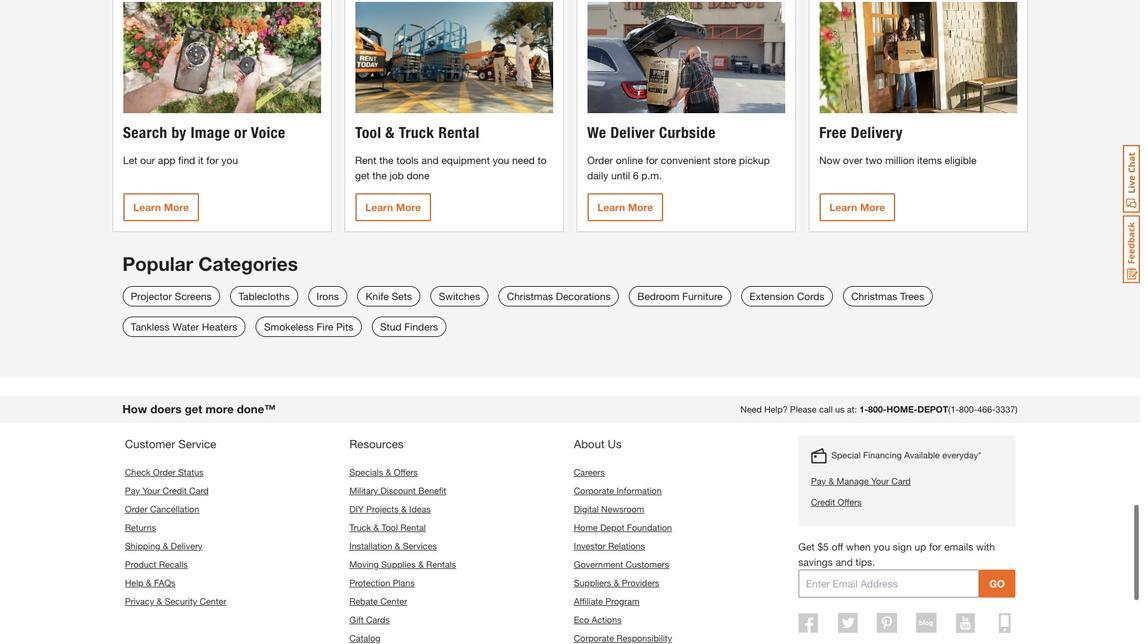 Task type: vqa. For each thing, say whether or not it's contained in the screenshot.
'Responsibility'
yes



Task type: locate. For each thing, give the bounding box(es) containing it.
order up daily
[[588, 154, 613, 166]]

for up p.m.
[[646, 154, 658, 166]]

need
[[741, 404, 762, 415]]

1 vertical spatial and
[[836, 556, 853, 568]]

discount
[[381, 485, 416, 496]]

3 more from the left
[[628, 201, 654, 213]]

smokeless
[[264, 321, 314, 333]]

& up supplies
[[395, 541, 401, 552]]

get left more
[[185, 402, 202, 416]]

delivery up recalls
[[171, 541, 203, 552]]

1 vertical spatial the
[[373, 169, 387, 181]]

0 vertical spatial and
[[422, 154, 439, 166]]

0 horizontal spatial you
[[222, 154, 238, 166]]

0 vertical spatial offers
[[394, 467, 418, 478]]

& left manage
[[829, 476, 835, 487]]

pay down check in the bottom of the page
[[125, 485, 140, 496]]

rental up equipment
[[439, 123, 480, 142]]

1 horizontal spatial for
[[646, 154, 658, 166]]

2 more from the left
[[396, 201, 421, 213]]

2 learn from the left
[[366, 201, 393, 213]]

more for image
[[164, 201, 189, 213]]

& for shipping & delivery
[[163, 541, 168, 552]]

search by image or voice image
[[123, 2, 321, 113]]

corporate down eco actions link
[[574, 633, 614, 644]]

moving supplies & rentals
[[350, 559, 456, 570]]

diy
[[350, 504, 364, 515]]

& inside pay & manage your card link
[[829, 476, 835, 487]]

order up the "returns"
[[125, 504, 148, 515]]

card up 'credit offers' link
[[892, 476, 911, 487]]

learn more down over
[[830, 201, 886, 213]]

center right security
[[200, 596, 226, 607]]

christmas left decorations
[[507, 290, 553, 302]]

the left job
[[373, 169, 387, 181]]

1 horizontal spatial and
[[836, 556, 853, 568]]

you left the sign
[[874, 541, 891, 553]]

tool up rent
[[355, 123, 382, 142]]

and down the off
[[836, 556, 853, 568]]

we deliver curbside image
[[588, 2, 785, 113]]

delivery up two
[[851, 123, 903, 142]]

1 horizontal spatial 800-
[[960, 404, 978, 415]]

1 vertical spatial offers
[[838, 497, 862, 508]]

digital newsroom
[[574, 504, 645, 515]]

corporate for corporate responsibility
[[574, 633, 614, 644]]

christmas left trees
[[852, 290, 898, 302]]

pay up credit offers
[[812, 476, 827, 487]]

projector
[[131, 290, 172, 302]]

0 horizontal spatial 800-
[[869, 404, 887, 415]]

1 vertical spatial delivery
[[171, 541, 203, 552]]

0 horizontal spatial and
[[422, 154, 439, 166]]

recalls
[[159, 559, 188, 570]]

0 vertical spatial truck
[[399, 123, 435, 142]]

$5
[[818, 541, 829, 553]]

2 learn more from the left
[[366, 201, 421, 213]]

free
[[820, 123, 847, 142]]

2 horizontal spatial for
[[930, 541, 942, 553]]

popular categories
[[122, 252, 298, 275]]

product
[[125, 559, 157, 570]]

2 christmas from the left
[[852, 290, 898, 302]]

3 learn more link from the left
[[588, 193, 664, 221]]

done™
[[237, 402, 276, 416]]

investor
[[574, 541, 606, 552]]

cards
[[366, 615, 390, 625]]

4 learn more from the left
[[830, 201, 886, 213]]

at:
[[847, 404, 858, 415]]

learn more for truck
[[366, 201, 421, 213]]

home depot on facebook image
[[799, 613, 819, 634]]

0 vertical spatial delivery
[[851, 123, 903, 142]]

everyday*
[[943, 450, 982, 461]]

digital newsroom link
[[574, 504, 645, 515]]

eco actions link
[[574, 615, 622, 625]]

& up installation
[[374, 522, 379, 533]]

rental up the services
[[401, 522, 426, 533]]

1 horizontal spatial truck
[[399, 123, 435, 142]]

tool down diy projects & ideas link
[[382, 522, 398, 533]]

1 vertical spatial corporate
[[574, 633, 614, 644]]

1 horizontal spatial card
[[892, 476, 911, 487]]

shipping & delivery
[[125, 541, 203, 552]]

learn for image
[[133, 201, 161, 213]]

you right the "it"
[[222, 154, 238, 166]]

home depot blog image
[[917, 613, 937, 634]]

learn more link down until
[[588, 193, 664, 221]]

1 horizontal spatial offers
[[838, 497, 862, 508]]

offers down manage
[[838, 497, 862, 508]]

3 learn from the left
[[598, 201, 626, 213]]

corporate
[[574, 485, 614, 496], [574, 633, 614, 644]]

& down faqs in the bottom of the page
[[157, 596, 162, 607]]

1 horizontal spatial rental
[[439, 123, 480, 142]]

3 learn more from the left
[[598, 201, 654, 213]]

learn more down job
[[366, 201, 421, 213]]

shipping & delivery link
[[125, 541, 203, 552]]

get
[[799, 541, 815, 553]]

home depot on twitter image
[[838, 613, 858, 634]]

heaters
[[202, 321, 237, 333]]

learn more link
[[123, 193, 199, 221], [355, 193, 431, 221], [588, 193, 664, 221], [820, 193, 896, 221]]

0 horizontal spatial rental
[[401, 522, 426, 533]]

0 horizontal spatial delivery
[[171, 541, 203, 552]]

your down financing
[[872, 476, 890, 487]]

& up job
[[386, 123, 395, 142]]

learn more link for truck
[[355, 193, 431, 221]]

0 horizontal spatial center
[[200, 596, 226, 607]]

catalog link
[[350, 633, 381, 644]]

1 horizontal spatial christmas
[[852, 290, 898, 302]]

christmas decorations
[[507, 290, 611, 302]]

& for privacy & security center
[[157, 596, 162, 607]]

truck up tools
[[399, 123, 435, 142]]

0 horizontal spatial pay
[[125, 485, 140, 496]]

more down done
[[396, 201, 421, 213]]

help & faqs
[[125, 578, 176, 589]]

2 horizontal spatial order
[[588, 154, 613, 166]]

credit up cancellation
[[163, 485, 187, 496]]

& right help
[[146, 578, 152, 589]]

1 vertical spatial rental
[[401, 522, 426, 533]]

how
[[122, 402, 147, 416]]

you inside get $5 off when you sign up for emails with savings and tips.
[[874, 541, 891, 553]]

truck & tool rental
[[350, 522, 426, 533]]

order inside the order online for convenient store pickup daily until 6 p.m.
[[588, 154, 613, 166]]

you inside rent the tools and equipment you need to get the job done
[[493, 154, 510, 166]]

christmas trees
[[852, 290, 925, 302]]

4 learn from the left
[[830, 201, 858, 213]]

1 horizontal spatial your
[[872, 476, 890, 487]]

items
[[918, 154, 942, 166]]

0 horizontal spatial christmas
[[507, 290, 553, 302]]

0 horizontal spatial tool
[[355, 123, 382, 142]]

for inside the order online for convenient store pickup daily until 6 p.m.
[[646, 154, 658, 166]]

credit down pay & manage your card
[[812, 497, 836, 508]]

pay for pay your credit card
[[125, 485, 140, 496]]

order
[[588, 154, 613, 166], [153, 467, 176, 478], [125, 504, 148, 515]]

foundation
[[627, 522, 672, 533]]

1 horizontal spatial you
[[493, 154, 510, 166]]

rent
[[355, 154, 377, 166]]

pay for pay & manage your card
[[812, 476, 827, 487]]

1 learn more link from the left
[[123, 193, 199, 221]]

find
[[178, 154, 195, 166]]

4 more from the left
[[861, 201, 886, 213]]

your up order cancellation link
[[142, 485, 160, 496]]

1 horizontal spatial order
[[153, 467, 176, 478]]

1 horizontal spatial pay
[[812, 476, 827, 487]]

by
[[172, 123, 187, 142]]

status
[[178, 467, 204, 478]]

stud
[[380, 321, 402, 333]]

0 vertical spatial credit
[[163, 485, 187, 496]]

2 horizontal spatial you
[[874, 541, 891, 553]]

0 vertical spatial get
[[355, 169, 370, 181]]

tool & truck rental image
[[355, 2, 553, 113]]

knife
[[366, 290, 389, 302]]

the up job
[[379, 154, 394, 166]]

learn more link down job
[[355, 193, 431, 221]]

installation
[[350, 541, 393, 552]]

2 vertical spatial order
[[125, 504, 148, 515]]

you left need
[[493, 154, 510, 166]]

pay your credit card link
[[125, 485, 209, 496]]

rental
[[439, 123, 480, 142], [401, 522, 426, 533]]

more down 6
[[628, 201, 654, 213]]

offers up discount
[[394, 467, 418, 478]]

& up recalls
[[163, 541, 168, 552]]

learn more link down over
[[820, 193, 896, 221]]

1 vertical spatial get
[[185, 402, 202, 416]]

learn down until
[[598, 201, 626, 213]]

home depot mobile apps image
[[999, 613, 1012, 634]]

suppliers & providers link
[[574, 578, 660, 589]]

the
[[379, 154, 394, 166], [373, 169, 387, 181]]

1 more from the left
[[164, 201, 189, 213]]

for right the "it"
[[206, 154, 219, 166]]

0 vertical spatial rental
[[439, 123, 480, 142]]

6
[[633, 169, 639, 181]]

& for specials & offers
[[386, 467, 392, 478]]

until
[[611, 169, 631, 181]]

tankless water heaters
[[131, 321, 237, 333]]

actions
[[592, 615, 622, 625]]

0 vertical spatial order
[[588, 154, 613, 166]]

learn down over
[[830, 201, 858, 213]]

1 horizontal spatial center
[[381, 596, 407, 607]]

moving supplies & rentals link
[[350, 559, 456, 570]]

cancellation
[[150, 504, 199, 515]]

we
[[588, 123, 607, 142]]

1 corporate from the top
[[574, 485, 614, 496]]

1 learn more from the left
[[133, 201, 189, 213]]

and up done
[[422, 154, 439, 166]]

daily
[[588, 169, 609, 181]]

1 vertical spatial truck
[[350, 522, 371, 533]]

sign
[[893, 541, 912, 553]]

learn more down app
[[133, 201, 189, 213]]

1 horizontal spatial get
[[355, 169, 370, 181]]

it
[[198, 154, 204, 166]]

and inside rent the tools and equipment you need to get the job done
[[422, 154, 439, 166]]

corporate information link
[[574, 485, 662, 496]]

1 horizontal spatial tool
[[382, 522, 398, 533]]

faqs
[[154, 578, 176, 589]]

0 horizontal spatial get
[[185, 402, 202, 416]]

categories
[[198, 252, 298, 275]]

home-
[[887, 404, 918, 415]]

manage
[[837, 476, 869, 487]]

0 horizontal spatial order
[[125, 504, 148, 515]]

more down two
[[861, 201, 886, 213]]

learn more
[[133, 201, 189, 213], [366, 201, 421, 213], [598, 201, 654, 213], [830, 201, 886, 213]]

& for help & faqs
[[146, 578, 152, 589]]

help?
[[765, 404, 788, 415]]

800- right at:
[[869, 404, 887, 415]]

corporate down careers link
[[574, 485, 614, 496]]

live chat image
[[1124, 145, 1141, 213]]

for inside get $5 off when you sign up for emails with savings and tips.
[[930, 541, 942, 553]]

0 horizontal spatial credit
[[163, 485, 187, 496]]

you
[[222, 154, 238, 166], [493, 154, 510, 166], [874, 541, 891, 553]]

specials & offers link
[[350, 467, 418, 478]]

800- right depot
[[960, 404, 978, 415]]

help
[[125, 578, 143, 589]]

customers
[[626, 559, 670, 570]]

& down government customers link
[[614, 578, 620, 589]]

home depot on pinterest image
[[878, 613, 898, 634]]

bedroom
[[638, 290, 680, 302]]

for right up
[[930, 541, 942, 553]]

learn more for curbside
[[598, 201, 654, 213]]

2 corporate from the top
[[574, 633, 614, 644]]

1 christmas from the left
[[507, 290, 553, 302]]

tool
[[355, 123, 382, 142], [382, 522, 398, 533]]

responsibility
[[617, 633, 673, 644]]

please
[[791, 404, 817, 415]]

emails
[[945, 541, 974, 553]]

extension cords link
[[742, 286, 833, 307]]

christmas
[[507, 290, 553, 302], [852, 290, 898, 302]]

affiliate
[[574, 596, 603, 607]]

pay
[[812, 476, 827, 487], [125, 485, 140, 496]]

christmas decorations link
[[499, 286, 619, 307]]

card down status
[[189, 485, 209, 496]]

more down let our app find it for you
[[164, 201, 189, 213]]

learn more link down app
[[123, 193, 199, 221]]

special financing available everyday*
[[832, 450, 982, 461]]

2 learn more link from the left
[[355, 193, 431, 221]]

curbside
[[659, 123, 716, 142]]

learn more down until
[[598, 201, 654, 213]]

& up "military discount benefit"
[[386, 467, 392, 478]]

order up pay your credit card link
[[153, 467, 176, 478]]

tools
[[397, 154, 419, 166]]

learn down job
[[366, 201, 393, 213]]

protection plans link
[[350, 578, 415, 589]]

offers
[[394, 467, 418, 478], [838, 497, 862, 508]]

4 learn more link from the left
[[820, 193, 896, 221]]

off
[[832, 541, 844, 553]]

free delivery
[[820, 123, 903, 142]]

center down the 'plans'
[[381, 596, 407, 607]]

truck down diy
[[350, 522, 371, 533]]

1 learn from the left
[[133, 201, 161, 213]]

learn down "our"
[[133, 201, 161, 213]]

get down rent
[[355, 169, 370, 181]]

1 horizontal spatial credit
[[812, 497, 836, 508]]

careers link
[[574, 467, 605, 478]]

plans
[[393, 578, 415, 589]]

corporate for corporate information
[[574, 485, 614, 496]]

0 vertical spatial corporate
[[574, 485, 614, 496]]



Task type: describe. For each thing, give the bounding box(es) containing it.
investor relations link
[[574, 541, 645, 552]]

projector screens link
[[122, 286, 220, 307]]

order for online
[[588, 154, 613, 166]]

& down the services
[[418, 559, 424, 570]]

2 center from the left
[[381, 596, 407, 607]]

or
[[234, 123, 248, 142]]

protection
[[350, 578, 391, 589]]

resources
[[350, 437, 404, 451]]

0 horizontal spatial card
[[189, 485, 209, 496]]

finders
[[405, 321, 438, 333]]

military
[[350, 485, 378, 496]]

tool & truck rental
[[355, 123, 480, 142]]

home
[[574, 522, 598, 533]]

stud finders link
[[372, 317, 447, 337]]

convenient
[[661, 154, 711, 166]]

pits
[[336, 321, 354, 333]]

more for curbside
[[628, 201, 654, 213]]

learn more for image
[[133, 201, 189, 213]]

more for truck
[[396, 201, 421, 213]]

when
[[847, 541, 871, 553]]

0 horizontal spatial for
[[206, 154, 219, 166]]

0 vertical spatial tool
[[355, 123, 382, 142]]

military discount benefit link
[[350, 485, 447, 496]]

search
[[123, 123, 168, 142]]

up
[[915, 541, 927, 553]]

privacy
[[125, 596, 154, 607]]

to
[[538, 154, 547, 166]]

go
[[990, 578, 1006, 590]]

0 vertical spatial the
[[379, 154, 394, 166]]

home depot on youtube image
[[956, 613, 976, 634]]

smokeless fire pits link
[[256, 317, 362, 337]]

feedback link image
[[1124, 215, 1141, 284]]

learn more link for image
[[123, 193, 199, 221]]

customer service
[[125, 437, 216, 451]]

0 horizontal spatial truck
[[350, 522, 371, 533]]

rebate
[[350, 596, 378, 607]]

& for pay & manage your card
[[829, 476, 835, 487]]

1 horizontal spatial delivery
[[851, 123, 903, 142]]

how doers get more done™
[[122, 402, 276, 416]]

us
[[836, 404, 845, 415]]

two
[[866, 154, 883, 166]]

privacy & security center
[[125, 596, 226, 607]]

order online for convenient store pickup daily until 6 p.m.
[[588, 154, 770, 181]]

installation & services link
[[350, 541, 437, 552]]

now over two million items eligible
[[820, 154, 977, 166]]

special
[[832, 450, 861, 461]]

knife sets link
[[358, 286, 421, 307]]

learn more link for curbside
[[588, 193, 664, 221]]

tablecloths
[[239, 290, 290, 302]]

customer
[[125, 437, 175, 451]]

order cancellation link
[[125, 504, 199, 515]]

and inside get $5 off when you sign up for emails with savings and tips.
[[836, 556, 853, 568]]

learn for curbside
[[598, 201, 626, 213]]

0 horizontal spatial your
[[142, 485, 160, 496]]

newsroom
[[602, 504, 645, 515]]

& left ideas
[[401, 504, 407, 515]]

government customers link
[[574, 559, 670, 570]]

program
[[606, 596, 640, 607]]

fire
[[317, 321, 334, 333]]

over
[[844, 154, 863, 166]]

christmas for christmas decorations
[[507, 290, 553, 302]]

& for suppliers & providers
[[614, 578, 620, 589]]

diy projects & ideas
[[350, 504, 431, 515]]

government
[[574, 559, 624, 570]]

free delivery image
[[820, 2, 1018, 113]]

call
[[820, 404, 833, 415]]

product recalls
[[125, 559, 188, 570]]

switches link
[[431, 286, 489, 307]]

military discount benefit
[[350, 485, 447, 496]]

suppliers & providers
[[574, 578, 660, 589]]

1 vertical spatial tool
[[382, 522, 398, 533]]

rental for tool & truck rental
[[439, 123, 480, 142]]

order cancellation
[[125, 504, 199, 515]]

furniture
[[683, 290, 723, 302]]

0 horizontal spatial offers
[[394, 467, 418, 478]]

christmas trees link
[[843, 286, 933, 307]]

get inside rent the tools and equipment you need to get the job done
[[355, 169, 370, 181]]

job
[[390, 169, 404, 181]]

eligible
[[945, 154, 977, 166]]

check order status
[[125, 467, 204, 478]]

rental for truck & tool rental
[[401, 522, 426, 533]]

catalog
[[350, 633, 381, 644]]

& for installation & services
[[395, 541, 401, 552]]

gift
[[350, 615, 364, 625]]

depot
[[918, 404, 949, 415]]

deliver
[[611, 123, 655, 142]]

irons
[[317, 290, 339, 302]]

let
[[123, 154, 137, 166]]

done
[[407, 169, 430, 181]]

doers
[[150, 402, 182, 416]]

1-
[[860, 404, 869, 415]]

(1-
[[949, 404, 960, 415]]

extension cords
[[750, 290, 825, 302]]

decorations
[[556, 290, 611, 302]]

now
[[820, 154, 841, 166]]

christmas for christmas trees
[[852, 290, 898, 302]]

order for cancellation
[[125, 504, 148, 515]]

security
[[165, 596, 197, 607]]

& for truck & tool rental
[[374, 522, 379, 533]]

us
[[608, 437, 622, 451]]

pay & manage your card link
[[812, 475, 982, 488]]

& for tool & truck rental
[[386, 123, 395, 142]]

1 center from the left
[[200, 596, 226, 607]]

digital
[[574, 504, 599, 515]]

about
[[574, 437, 605, 451]]

let our app find it for you
[[123, 154, 238, 166]]

truck & tool rental link
[[350, 522, 426, 533]]

1 800- from the left
[[869, 404, 887, 415]]

with
[[977, 541, 996, 553]]

rentals
[[426, 559, 456, 570]]

water
[[173, 321, 199, 333]]

tablecloths link
[[230, 286, 298, 307]]

1 vertical spatial order
[[153, 467, 176, 478]]

irons link
[[308, 286, 347, 307]]

2 800- from the left
[[960, 404, 978, 415]]

protection plans
[[350, 578, 415, 589]]

check
[[125, 467, 151, 478]]

1 vertical spatial credit
[[812, 497, 836, 508]]

search by image or voice
[[123, 123, 286, 142]]

eco
[[574, 615, 590, 625]]

pay & manage your card
[[812, 476, 911, 487]]

learn for truck
[[366, 201, 393, 213]]

affiliate program
[[574, 596, 640, 607]]

available
[[905, 450, 940, 461]]

Enter Email Address text field
[[799, 570, 980, 598]]

gift cards link
[[350, 615, 390, 625]]

services
[[403, 541, 437, 552]]



